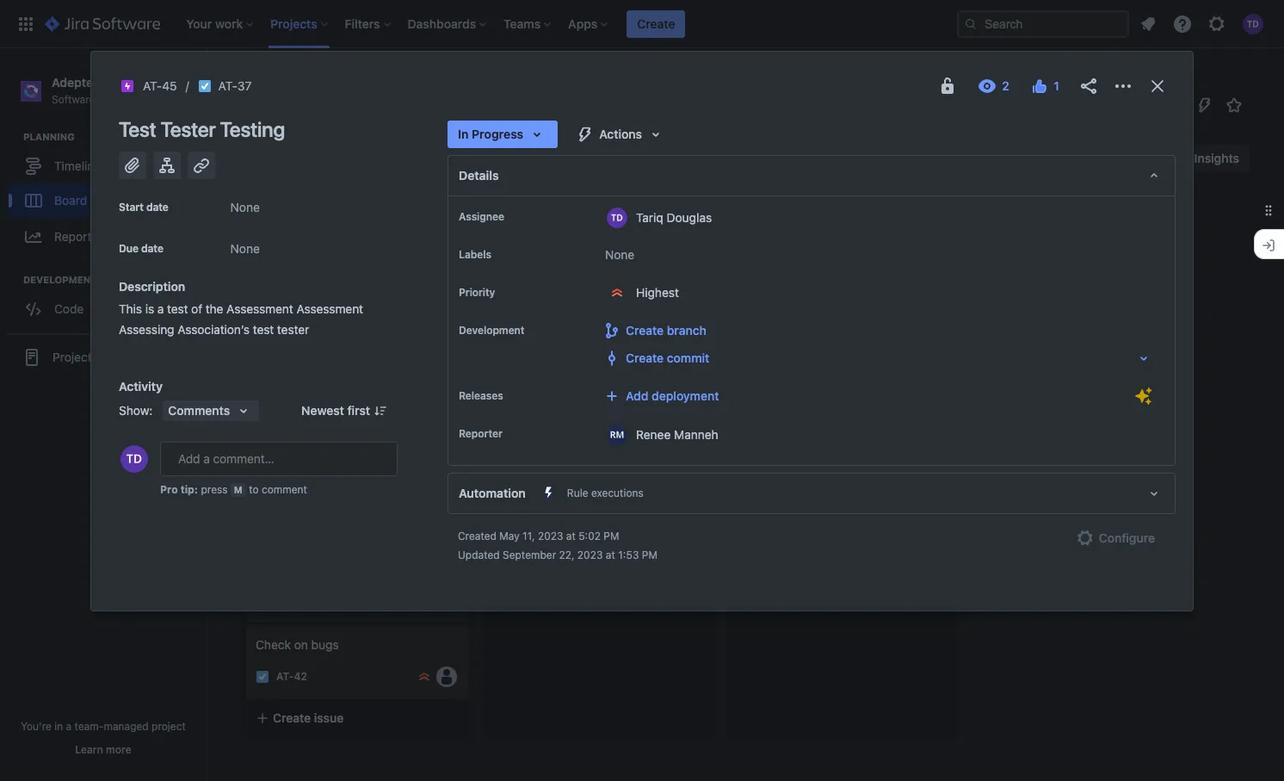 Task type: describe. For each thing, give the bounding box(es) containing it.
5:02
[[579, 530, 601, 543]]

reports
[[54, 229, 98, 244]]

in inside 'dropdown button'
[[458, 127, 469, 141]]

at- for 42
[[276, 670, 294, 683]]

copy link to issue image
[[248, 78, 262, 92]]

labels
[[459, 248, 492, 261]]

you're
[[21, 720, 52, 733]]

create issue
[[273, 710, 344, 725]]

renee manneh
[[636, 427, 719, 441]]

create for create commit
[[626, 350, 664, 365]]

37
[[238, 78, 252, 93]]

attach image
[[122, 155, 143, 176]]

create commit
[[626, 350, 710, 365]]

at-45 link
[[143, 76, 177, 96]]

add deployment button
[[598, 382, 1158, 410]]

manneh
[[674, 427, 719, 441]]

project
[[53, 349, 92, 364]]

link issues, web pages, and more image
[[191, 155, 212, 176]]

1 assessment from the left
[[227, 301, 293, 316]]

timeline link
[[9, 149, 198, 184]]

42
[[294, 670, 307, 683]]

epic image
[[121, 79, 134, 93]]

at-42 link
[[276, 669, 307, 684]]

rule
[[567, 487, 589, 499]]

to do
[[254, 217, 287, 230]]

pro tip: press m to comment
[[160, 483, 307, 496]]

at- for 45
[[143, 78, 162, 93]]

test down test 5
[[253, 322, 274, 337]]

1 vertical spatial medium image
[[418, 593, 431, 607]]

team-
[[75, 720, 104, 733]]

group by
[[999, 153, 1048, 164]]

test tester testing
[[119, 117, 285, 141]]

1 vertical spatial in progress
[[497, 217, 566, 230]]

22,
[[559, 549, 575, 561]]

insights image
[[1171, 148, 1191, 169]]

0 horizontal spatial pm
[[604, 530, 620, 543]]

reporter pin to top. only you can see pinned fields. image
[[506, 427, 520, 441]]

planning group
[[9, 130, 206, 261]]

tip:
[[181, 483, 198, 496]]

may
[[500, 530, 520, 543]]

at-38 link
[[276, 593, 308, 608]]

create branch link
[[598, 317, 1136, 344]]

test 5
[[256, 297, 288, 312]]

add
[[626, 388, 649, 403]]

2 vertical spatial task image
[[256, 593, 270, 607]]

assignee: tariq douglas image
[[679, 419, 700, 440]]

projects
[[241, 71, 287, 86]]

create button
[[627, 10, 686, 37]]

first
[[347, 403, 370, 418]]

at-37 link
[[218, 76, 252, 96]]

close image
[[1148, 76, 1169, 96]]

rule executions
[[567, 487, 644, 499]]

Search this board text field
[[243, 143, 322, 174]]

2 assessment from the left
[[297, 301, 363, 316]]

newest first image
[[374, 404, 388, 418]]

star adepters image
[[1225, 95, 1245, 115]]

at-45
[[143, 78, 177, 93]]

11,
[[523, 530, 535, 543]]

test for test 5
[[256, 297, 277, 312]]

automations menu button icon image
[[1195, 94, 1216, 115]]

douglas
[[667, 210, 712, 224]]

test
[[119, 117, 156, 141]]

1 horizontal spatial in
[[497, 217, 508, 230]]

create for create issue
[[273, 710, 311, 725]]

test for test 8
[[499, 390, 520, 405]]

association's
[[178, 322, 250, 337]]

adepters for adepters
[[241, 91, 323, 115]]

software
[[52, 93, 95, 106]]

0 horizontal spatial highest image
[[418, 670, 431, 684]]

1 vertical spatial at
[[606, 549, 616, 561]]

is
[[145, 301, 154, 316]]

1 assignee: tariq douglas image from the left
[[437, 343, 457, 363]]

more
[[106, 743, 131, 756]]

newest first
[[302, 403, 370, 418]]

tariq
[[636, 210, 664, 224]]

newest
[[302, 403, 344, 418]]

actions
[[600, 127, 642, 141]]

pro
[[160, 483, 178, 496]]

of
[[191, 301, 202, 316]]

priority
[[459, 286, 496, 299]]

progress inside in progress 'dropdown button'
[[472, 127, 524, 141]]

add deployment
[[626, 388, 719, 403]]

8
[[523, 390, 531, 405]]

tariq douglas
[[636, 210, 712, 224]]

description
[[119, 279, 185, 294]]

Search field
[[958, 10, 1130, 37]]

created
[[458, 530, 497, 543]]

add a child issue image
[[157, 155, 177, 176]]

renee
[[636, 427, 671, 441]]

the
[[206, 301, 223, 316]]

branch
[[667, 323, 707, 338]]

bugs
[[311, 637, 339, 652]]

in progress button
[[448, 121, 558, 148]]

search image
[[964, 17, 978, 31]]

6
[[523, 544, 531, 559]]

test for test 6
[[499, 544, 520, 559]]

no restrictions image
[[938, 76, 958, 96]]

insights button
[[1160, 145, 1250, 172]]

0 horizontal spatial task image
[[198, 79, 212, 93]]

1 vertical spatial task image
[[499, 423, 512, 436]]



Task type: vqa. For each thing, say whether or not it's contained in the screenshot.
Neutral
no



Task type: locate. For each thing, give the bounding box(es) containing it.
38
[[294, 594, 308, 607]]

board
[[54, 193, 87, 207]]

jira software image
[[45, 13, 160, 34], [45, 13, 160, 34]]

0 vertical spatial adepters
[[52, 75, 104, 90]]

task image left at-38 link
[[256, 593, 270, 607]]

task image
[[256, 670, 270, 684]]

1 vertical spatial a
[[66, 720, 72, 733]]

adepters for adepters software project
[[52, 75, 104, 90]]

development
[[23, 274, 97, 285]]

task image left at-37 link
[[198, 79, 212, 93]]

adepters software project
[[52, 75, 132, 106]]

a
[[157, 301, 164, 316], [66, 720, 72, 733]]

1 vertical spatial in
[[497, 217, 508, 230]]

on
[[294, 637, 308, 652]]

project inside adepters software project
[[98, 93, 132, 106]]

code
[[54, 301, 84, 316]]

at- left copy link to issue icon
[[218, 78, 238, 93]]

check on bugs
[[256, 637, 339, 652]]

actions image
[[1113, 76, 1134, 96]]

2023
[[538, 530, 564, 543], [578, 549, 603, 561]]

at- for 38
[[276, 594, 294, 607]]

none for priority
[[605, 247, 635, 262]]

newest first button
[[291, 400, 398, 421]]

assignee: tariq douglas image
[[437, 343, 457, 363], [679, 343, 700, 363]]

create for create branch
[[626, 323, 664, 338]]

0 horizontal spatial in
[[458, 127, 469, 141]]

create inside dropdown button
[[626, 350, 664, 365]]

date
[[146, 201, 169, 214], [141, 242, 163, 255]]

test tester testing dialog
[[91, 52, 1194, 611]]

0 vertical spatial progress
[[472, 127, 524, 141]]

1 horizontal spatial assessment
[[297, 301, 363, 316]]

0 horizontal spatial a
[[66, 720, 72, 733]]

project pages
[[53, 349, 129, 364]]

0 vertical spatial medium image
[[660, 423, 674, 436]]

highest image down create branch
[[660, 346, 674, 360]]

0 vertical spatial at
[[566, 530, 576, 543]]

0 horizontal spatial medium image
[[418, 593, 431, 607]]

date right "due"
[[141, 242, 163, 255]]

due
[[119, 242, 139, 255]]

profile image of tariq douglas image
[[121, 445, 148, 473]]

medium image left assignee: tariq douglas icon
[[660, 423, 674, 436]]

2023 right 11,
[[538, 530, 564, 543]]

details
[[459, 168, 499, 183]]

development
[[459, 324, 525, 337]]

to
[[254, 217, 268, 230]]

1 horizontal spatial 2023
[[578, 549, 603, 561]]

automation element
[[448, 473, 1176, 514]]

test left 8 on the left
[[499, 390, 520, 405]]

group
[[999, 153, 1033, 164]]

create inside button
[[273, 710, 311, 725]]

commit
[[667, 350, 710, 365]]

at- right task image
[[276, 670, 294, 683]]

learn more button
[[75, 743, 131, 757]]

create banner
[[0, 0, 1285, 48]]

2 assignee: tariq douglas image from the left
[[679, 343, 700, 363]]

1 horizontal spatial pm
[[642, 549, 658, 561]]

1 vertical spatial pm
[[642, 549, 658, 561]]

pm right 5:02 on the left of the page
[[604, 530, 620, 543]]

projects link
[[241, 69, 287, 90]]

0 vertical spatial task image
[[198, 79, 212, 93]]

highest
[[636, 285, 679, 300]]

test down may
[[499, 544, 520, 559]]

code link
[[9, 292, 198, 327]]

executions
[[592, 487, 644, 499]]

timeline
[[54, 158, 101, 173]]

0 horizontal spatial adepters
[[52, 75, 104, 90]]

0 vertical spatial a
[[157, 301, 164, 316]]

details element
[[448, 155, 1176, 196]]

in progress inside 'dropdown button'
[[458, 127, 524, 141]]

a right is
[[157, 301, 164, 316]]

project pages link
[[7, 340, 200, 375]]

1 vertical spatial progress
[[510, 217, 566, 230]]

0 horizontal spatial assignee: tariq douglas image
[[437, 343, 457, 363]]

in up details
[[458, 127, 469, 141]]

highest image
[[660, 346, 674, 360], [418, 670, 431, 684]]

0 vertical spatial in progress
[[458, 127, 524, 141]]

1 horizontal spatial project
[[152, 720, 186, 733]]

adepters up software
[[52, 75, 104, 90]]

project up test
[[98, 93, 132, 106]]

1 horizontal spatial medium image
[[660, 423, 674, 436]]

in progress down details
[[497, 217, 566, 230]]

project
[[98, 93, 132, 106], [152, 720, 186, 733]]

tester
[[277, 322, 309, 337]]

releases
[[459, 389, 504, 402]]

comments
[[168, 403, 230, 418]]

create inside button
[[638, 16, 676, 31]]

at left 1:53
[[606, 549, 616, 561]]

unassigned image
[[437, 666, 457, 687]]

in progress
[[458, 127, 524, 141], [497, 217, 566, 230]]

1 vertical spatial 2023
[[578, 549, 603, 561]]

primary element
[[10, 0, 958, 48]]

created may 11, 2023 at 5:02 pm updated september 22, 2023 at 1:53 pm
[[458, 530, 658, 561]]

1 horizontal spatial assignee: tariq douglas image
[[679, 343, 700, 363]]

adepters down projects link at the top left of the page
[[241, 91, 323, 115]]

medium image
[[660, 423, 674, 436], [418, 593, 431, 607]]

1 horizontal spatial adepters
[[241, 91, 323, 115]]

pm
[[604, 530, 620, 543], [642, 549, 658, 561]]

pm right 1:53
[[642, 549, 658, 561]]

by
[[1036, 153, 1048, 164]]

in left assignee pin to top. only you can see pinned fields. icon
[[497, 217, 508, 230]]

create commit button
[[598, 344, 1158, 372]]

deployment
[[652, 388, 719, 403]]

share image
[[1079, 76, 1100, 96]]

unassigned image
[[437, 590, 457, 611]]

1 horizontal spatial a
[[157, 301, 164, 316]]

in progress up details
[[458, 127, 524, 141]]

0 horizontal spatial project
[[98, 93, 132, 106]]

assignee
[[459, 210, 505, 223]]

m
[[234, 484, 243, 495]]

updated
[[458, 549, 500, 561]]

assignee pin to top. only you can see pinned fields. image
[[508, 210, 522, 224]]

at- right the epic image in the top left of the page
[[143, 78, 162, 93]]

task image
[[198, 79, 212, 93], [499, 423, 512, 436], [256, 593, 270, 607]]

press
[[201, 483, 228, 496]]

1 vertical spatial project
[[152, 720, 186, 733]]

start
[[119, 201, 144, 214]]

test left "of"
[[167, 301, 188, 316]]

progress right assignee
[[510, 217, 566, 230]]

automation
[[459, 486, 526, 500]]

managed
[[104, 720, 149, 733]]

create issue button
[[245, 702, 469, 733]]

test
[[256, 297, 277, 312], [167, 301, 188, 316], [253, 322, 274, 337], [499, 390, 520, 405], [499, 544, 520, 559]]

at-
[[143, 78, 162, 93], [218, 78, 238, 93], [276, 594, 294, 607], [276, 670, 294, 683]]

in
[[458, 127, 469, 141], [497, 217, 508, 230]]

to
[[249, 483, 259, 496]]

Add a comment… field
[[160, 442, 398, 476]]

project right managed
[[152, 720, 186, 733]]

tester
[[161, 117, 216, 141]]

0 vertical spatial project
[[98, 93, 132, 106]]

comment
[[262, 483, 307, 496]]

description this is a test of the assessment assessment assessing association's test tester
[[119, 279, 367, 337]]

assessment
[[227, 301, 293, 316], [297, 301, 363, 316]]

test 6
[[499, 544, 531, 559]]

test left '5'
[[256, 297, 277, 312]]

1 horizontal spatial task image
[[256, 593, 270, 607]]

at- up check on the bottom left of page
[[276, 594, 294, 607]]

1 vertical spatial adepters
[[241, 91, 323, 115]]

0 horizontal spatial 2023
[[538, 530, 564, 543]]

due date
[[119, 242, 163, 255]]

0 vertical spatial date
[[146, 201, 169, 214]]

a right in
[[66, 720, 72, 733]]

insights
[[1195, 151, 1240, 165]]

1 vertical spatial date
[[141, 242, 163, 255]]

0 vertical spatial in
[[458, 127, 469, 141]]

1 horizontal spatial highest image
[[660, 346, 674, 360]]

medium image left unassigned icon
[[418, 593, 431, 607]]

adepters inside adepters software project
[[52, 75, 104, 90]]

2023 down 5:02 on the left of the page
[[578, 549, 603, 561]]

adepters
[[52, 75, 104, 90], [241, 91, 323, 115]]

0 vertical spatial highest image
[[660, 346, 674, 360]]

start date
[[119, 201, 169, 214]]

task image down test 8
[[499, 423, 512, 436]]

activity
[[119, 379, 163, 394]]

0 horizontal spatial at
[[566, 530, 576, 543]]

a inside description this is a test of the assessment assessment assessing association's test tester
[[157, 301, 164, 316]]

in
[[54, 720, 63, 733]]

2 horizontal spatial task image
[[499, 423, 512, 436]]

development group
[[9, 273, 206, 332]]

none for description
[[230, 241, 260, 256]]

5
[[280, 297, 288, 312]]

1:53
[[618, 549, 639, 561]]

do
[[271, 217, 287, 230]]

date for start date
[[146, 201, 169, 214]]

0 vertical spatial pm
[[604, 530, 620, 543]]

1 horizontal spatial at
[[606, 549, 616, 561]]

0 horizontal spatial assessment
[[227, 301, 293, 316]]

issue
[[314, 710, 344, 725]]

pages
[[95, 349, 129, 364]]

at- for 37
[[218, 78, 238, 93]]

create branch
[[626, 323, 707, 338]]

0 vertical spatial 2023
[[538, 530, 564, 543]]

highest image left unassigned image
[[418, 670, 431, 684]]

create for create
[[638, 16, 676, 31]]

reporter
[[459, 427, 503, 440]]

progress up details
[[472, 127, 524, 141]]

at left 5:02 on the left of the page
[[566, 530, 576, 543]]

date right start at the left of page
[[146, 201, 169, 214]]

reports link
[[9, 218, 198, 256]]

date for due date
[[141, 242, 163, 255]]

development pin to top. only you can see pinned fields. image
[[528, 324, 542, 338]]

at-38
[[276, 594, 308, 607]]

comments button
[[163, 400, 259, 421]]

1 vertical spatial highest image
[[418, 670, 431, 684]]

test 8
[[499, 390, 531, 405]]



